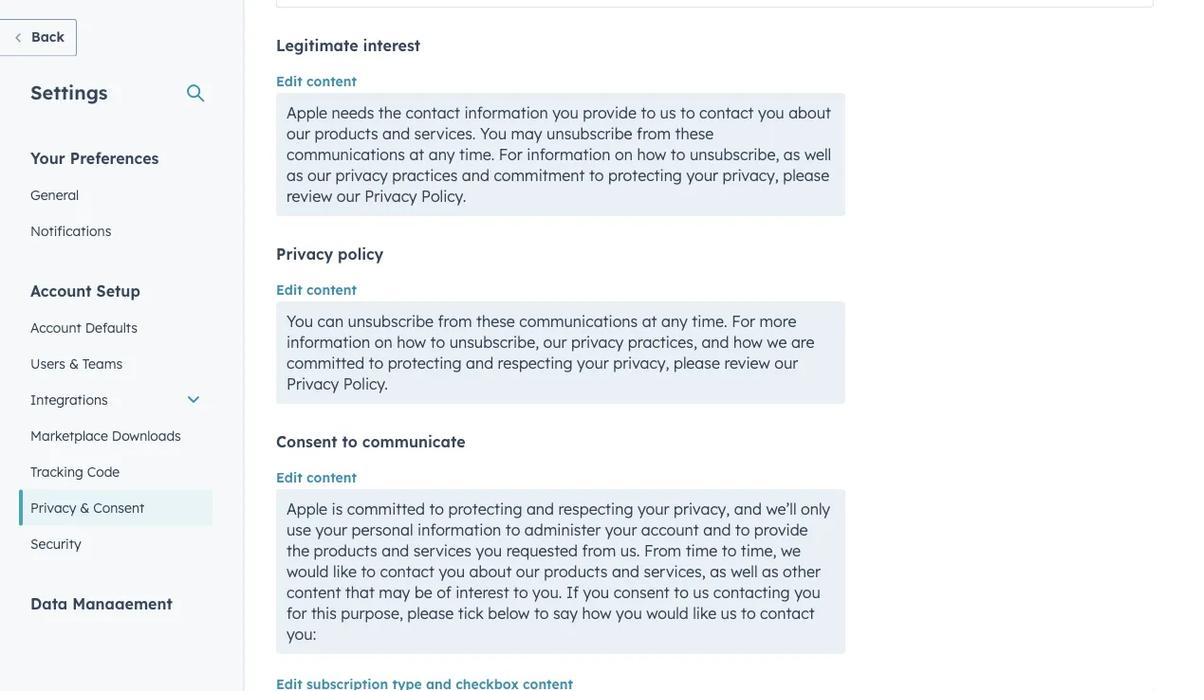 Task type: locate. For each thing, give the bounding box(es) containing it.
1 horizontal spatial unsubscribe,
[[690, 145, 780, 164]]

downloads
[[112, 428, 181, 444]]

1 account from the top
[[30, 281, 92, 300]]

0 vertical spatial products
[[315, 124, 378, 143]]

content
[[307, 73, 357, 90], [307, 282, 357, 298], [307, 470, 357, 486], [287, 584, 341, 603]]

1 vertical spatial products
[[314, 542, 377, 561]]

1 vertical spatial edit
[[276, 282, 302, 298]]

1 vertical spatial privacy,
[[613, 354, 670, 373]]

interest right legitimate
[[363, 36, 421, 55]]

respecting inside apple is committed to protecting and respecting your privacy, and we'll only use your personal information to administer your account and to provide the products and services you requested from us. from time to time, we would like to contact you about our products and services, as well as other content that may be of interest to you. if you consent to us contacting you for this purpose, please tick below to say how you would like us to contact you:
[[558, 500, 633, 519]]

us.
[[621, 542, 640, 561]]

0 vertical spatial edit
[[276, 73, 302, 90]]

information up services
[[418, 521, 501, 540]]

policy
[[338, 245, 384, 264]]

privacy, inside apple needs the contact information you provide to us to contact you about our products and services. you may unsubscribe from these communications at any time. for information on how to unsubscribe, as well as our privacy practices and commitment to protecting your privacy, please review our privacy policy.
[[723, 166, 779, 185]]

0 horizontal spatial provide
[[583, 103, 637, 122]]

1 vertical spatial may
[[379, 584, 410, 603]]

review
[[287, 187, 333, 206], [724, 354, 770, 373]]

provide
[[583, 103, 637, 122], [754, 521, 808, 540]]

privacy up security
[[30, 500, 76, 516]]

0 vertical spatial account
[[30, 281, 92, 300]]

information down can
[[287, 333, 370, 352]]

interest inside apple is committed to protecting and respecting your privacy, and we'll only use your personal information to administer your account and to provide the products and services you requested from us. from time to time, we would like to contact you about our products and services, as well as other content that may be of interest to you. if you consent to us contacting you for this purpose, please tick below to say how you would like us to contact you:
[[456, 584, 509, 603]]

consent
[[276, 433, 337, 452], [93, 500, 144, 516]]

1 horizontal spatial interest
[[456, 584, 509, 603]]

1 horizontal spatial privacy
[[571, 333, 624, 352]]

1 vertical spatial would
[[646, 605, 689, 624]]

policy. up 'consent to communicate'
[[343, 375, 388, 394]]

us
[[660, 103, 676, 122], [693, 584, 709, 603], [721, 605, 737, 624]]

policy.
[[421, 187, 466, 206], [343, 375, 388, 394]]

back
[[31, 28, 64, 45]]

edit down legitimate
[[276, 73, 302, 90]]

apple
[[287, 103, 328, 122], [287, 500, 328, 519]]

0 horizontal spatial unsubscribe
[[348, 312, 434, 331]]

tracking code link
[[19, 454, 213, 490]]

please inside you can unsubscribe from these communications at any time. for more information on how to unsubscribe, our privacy practices, and how we are committed to protecting and respecting your privacy, please review our privacy policy.
[[674, 354, 720, 373]]

0 vertical spatial us
[[660, 103, 676, 122]]

1 horizontal spatial please
[[674, 354, 720, 373]]

we inside apple is committed to protecting and respecting your privacy, and we'll only use your personal information to administer your account and to provide the products and services you requested from us. from time to time, we would like to contact you about our products and services, as well as other content that may be of interest to you. if you consent to us contacting you for this purpose, please tick below to say how you would like us to contact you:
[[781, 542, 801, 561]]

0 horizontal spatial the
[[287, 542, 310, 561]]

0 vertical spatial privacy,
[[723, 166, 779, 185]]

account up account defaults
[[30, 281, 92, 300]]

privacy down needs
[[336, 166, 388, 185]]

content up is
[[307, 470, 357, 486]]

2 edit content from the top
[[276, 282, 357, 298]]

protecting inside apple is committed to protecting and respecting your privacy, and we'll only use your personal information to administer your account and to provide the products and services you requested from us. from time to time, we would like to contact you about our products and services, as well as other content that may be of interest to you. if you consent to us contacting you for this purpose, please tick below to say how you would like us to contact you:
[[448, 500, 522, 519]]

& down tracking code
[[80, 500, 90, 516]]

would
[[287, 563, 329, 582], [646, 605, 689, 624]]

1 vertical spatial these
[[476, 312, 515, 331]]

on inside apple needs the contact information you provide to us to contact you about our products and services. you may unsubscribe from these communications at any time. for information on how to unsubscribe, as well as our privacy practices and commitment to protecting your privacy, please review our privacy policy.
[[615, 145, 633, 164]]

0 horizontal spatial these
[[476, 312, 515, 331]]

1 vertical spatial please
[[674, 354, 720, 373]]

you inside apple needs the contact information you provide to us to contact you about our products and services. you may unsubscribe from these communications at any time. for information on how to unsubscribe, as well as our privacy practices and commitment to protecting your privacy, please review our privacy policy.
[[480, 124, 507, 143]]

products inside apple needs the contact information you provide to us to contact you about our products and services. you may unsubscribe from these communications at any time. for information on how to unsubscribe, as well as our privacy practices and commitment to protecting your privacy, please review our privacy policy.
[[315, 124, 378, 143]]

consent to communicate
[[276, 433, 466, 452]]

privacy down can
[[287, 375, 339, 394]]

communications up practices,
[[519, 312, 638, 331]]

0 vertical spatial these
[[675, 124, 714, 143]]

interest up tick
[[456, 584, 509, 603]]

1 vertical spatial we
[[781, 542, 801, 561]]

0 vertical spatial we
[[767, 333, 787, 352]]

0 horizontal spatial would
[[287, 563, 329, 582]]

for left more
[[732, 312, 756, 331]]

we down more
[[767, 333, 787, 352]]

2 horizontal spatial from
[[637, 124, 671, 143]]

like
[[333, 563, 357, 582], [693, 605, 717, 624]]

like up that
[[333, 563, 357, 582]]

for
[[287, 605, 307, 624]]

0 vertical spatial on
[[615, 145, 633, 164]]

1 apple from the top
[[287, 103, 328, 122]]

the
[[379, 103, 401, 122], [287, 542, 310, 561]]

privacy inside you can unsubscribe from these communications at any time. for more information on how to unsubscribe, our privacy practices, and how we are committed to protecting and respecting your privacy, please review our privacy policy.
[[287, 375, 339, 394]]

at inside apple needs the contact information you provide to us to contact you about our products and services. you may unsubscribe from these communications at any time. for information on how to unsubscribe, as well as our privacy practices and commitment to protecting your privacy, please review our privacy policy.
[[409, 145, 425, 164]]

content up this
[[287, 584, 341, 603]]

1 vertical spatial the
[[287, 542, 310, 561]]

1 horizontal spatial review
[[724, 354, 770, 373]]

privacy left practices,
[[571, 333, 624, 352]]

we up other on the bottom of the page
[[781, 542, 801, 561]]

privacy
[[336, 166, 388, 185], [571, 333, 624, 352]]

may up commitment
[[511, 124, 543, 143]]

0 vertical spatial interest
[[363, 36, 421, 55]]

products
[[315, 124, 378, 143], [314, 542, 377, 561], [544, 563, 608, 582]]

review up privacy policy
[[287, 187, 333, 206]]

communications down needs
[[287, 145, 405, 164]]

1 horizontal spatial like
[[693, 605, 717, 624]]

0 vertical spatial may
[[511, 124, 543, 143]]

privacy
[[365, 187, 417, 206], [276, 245, 333, 264], [287, 375, 339, 394], [30, 500, 76, 516]]

edit
[[276, 73, 302, 90], [276, 282, 302, 298], [276, 470, 302, 486]]

1 horizontal spatial unsubscribe
[[547, 124, 633, 143]]

consent down the tracking code link
[[93, 500, 144, 516]]

2 vertical spatial please
[[407, 605, 454, 624]]

1 vertical spatial edit content button
[[276, 279, 357, 302]]

interest
[[363, 36, 421, 55], [456, 584, 509, 603]]

unsubscribe
[[547, 124, 633, 143], [348, 312, 434, 331]]

unsubscribe up commitment
[[547, 124, 633, 143]]

content up can
[[307, 282, 357, 298]]

edit content button down legitimate
[[276, 70, 357, 93]]

apple up the use
[[287, 500, 328, 519]]

1 edit content button from the top
[[276, 70, 357, 93]]

at up practices,
[[642, 312, 657, 331]]

respecting
[[498, 354, 573, 373], [558, 500, 633, 519]]

3 edit content from the top
[[276, 470, 357, 486]]

0 horizontal spatial please
[[407, 605, 454, 624]]

2 vertical spatial edit content button
[[276, 467, 357, 490]]

0 vertical spatial the
[[379, 103, 401, 122]]

edit content up can
[[276, 282, 357, 298]]

edit content button for needs
[[276, 70, 357, 93]]

0 vertical spatial apple
[[287, 103, 328, 122]]

0 vertical spatial well
[[805, 145, 832, 164]]

these
[[675, 124, 714, 143], [476, 312, 515, 331]]

for inside apple needs the contact information you provide to us to contact you about our products and services. you may unsubscribe from these communications at any time. for information on how to unsubscribe, as well as our privacy practices and commitment to protecting your privacy, please review our privacy policy.
[[499, 145, 523, 164]]

edit content down legitimate
[[276, 73, 357, 90]]

information
[[464, 103, 548, 122], [527, 145, 611, 164], [287, 333, 370, 352], [418, 521, 501, 540]]

2 edit from the top
[[276, 282, 302, 298]]

1 edit content from the top
[[276, 73, 357, 90]]

would down the use
[[287, 563, 329, 582]]

1 vertical spatial communications
[[519, 312, 638, 331]]

1 horizontal spatial well
[[805, 145, 832, 164]]

0 horizontal spatial about
[[469, 563, 512, 582]]

provide up commitment
[[583, 103, 637, 122]]

0 vertical spatial protecting
[[608, 166, 682, 185]]

at
[[409, 145, 425, 164], [642, 312, 657, 331]]

communications inside you can unsubscribe from these communications at any time. for more information on how to unsubscribe, our privacy practices, and how we are committed to protecting and respecting your privacy, please review our privacy policy.
[[519, 312, 638, 331]]

unsubscribe, inside apple needs the contact information you provide to us to contact you about our products and services. you may unsubscribe from these communications at any time. for information on how to unsubscribe, as well as our privacy practices and commitment to protecting your privacy, please review our privacy policy.
[[690, 145, 780, 164]]

1 vertical spatial protecting
[[388, 354, 462, 373]]

& for users
[[69, 355, 79, 372]]

0 horizontal spatial you
[[287, 312, 313, 331]]

account up users
[[30, 319, 81, 336]]

our
[[287, 124, 310, 143], [308, 166, 331, 185], [337, 187, 360, 206], [543, 333, 567, 352], [775, 354, 798, 373], [516, 563, 540, 582]]

time
[[686, 542, 718, 561]]

on inside you can unsubscribe from these communications at any time. for more information on how to unsubscribe, our privacy practices, and how we are committed to protecting and respecting your privacy, please review our privacy policy.
[[375, 333, 393, 352]]

1 horizontal spatial about
[[789, 103, 831, 122]]

provide down we'll
[[754, 521, 808, 540]]

information up services.
[[464, 103, 548, 122]]

legitimate
[[276, 36, 358, 55]]

edit up the use
[[276, 470, 302, 486]]

any
[[429, 145, 455, 164], [662, 312, 688, 331]]

edit for apple is committed to protecting and respecting your privacy, and we'll only use your personal information to administer your account and to provide the products and services you requested from us. from time to time, we would like to contact you about our products and services, as well as other content that may be of interest to you. if you consent to us contacting you for this purpose, please tick below to say how you would like us to contact you:
[[276, 470, 302, 486]]

your inside you can unsubscribe from these communications at any time. for more information on how to unsubscribe, our privacy practices, and how we are committed to protecting and respecting your privacy, please review our privacy policy.
[[577, 354, 609, 373]]

1 vertical spatial interest
[[456, 584, 509, 603]]

you
[[553, 103, 579, 122], [758, 103, 785, 122], [476, 542, 502, 561], [439, 563, 465, 582], [583, 584, 609, 603], [795, 584, 821, 603], [616, 605, 642, 624]]

edit down privacy policy
[[276, 282, 302, 298]]

privacy, inside you can unsubscribe from these communications at any time. for more information on how to unsubscribe, our privacy practices, and how we are committed to protecting and respecting your privacy, please review our privacy policy.
[[613, 354, 670, 373]]

3 edit content button from the top
[[276, 467, 357, 490]]

2 vertical spatial from
[[582, 542, 616, 561]]

edit content button for can
[[276, 279, 357, 302]]

you right services.
[[480, 124, 507, 143]]

1 horizontal spatial on
[[615, 145, 633, 164]]

0 vertical spatial respecting
[[498, 354, 573, 373]]

practices,
[[628, 333, 697, 352]]

provide inside apple is committed to protecting and respecting your privacy, and we'll only use your personal information to administer your account and to provide the products and services you requested from us. from time to time, we would like to contact you about our products and services, as well as other content that may be of interest to you. if you consent to us contacting you for this purpose, please tick below to say how you would like us to contact you:
[[754, 521, 808, 540]]

privacy left the policy
[[276, 245, 333, 264]]

content for can
[[307, 282, 357, 298]]

any inside apple needs the contact information you provide to us to contact you about our products and services. you may unsubscribe from these communications at any time. for information on how to unsubscribe, as well as our privacy practices and commitment to protecting your privacy, please review our privacy policy.
[[429, 145, 455, 164]]

1 horizontal spatial the
[[379, 103, 401, 122]]

you
[[480, 124, 507, 143], [287, 312, 313, 331]]

2 apple from the top
[[287, 500, 328, 519]]

1 vertical spatial you
[[287, 312, 313, 331]]

0 vertical spatial from
[[637, 124, 671, 143]]

any down services.
[[429, 145, 455, 164]]

0 vertical spatial edit content
[[276, 73, 357, 90]]

0 horizontal spatial privacy
[[336, 166, 388, 185]]

edit content button up is
[[276, 467, 357, 490]]

you left can
[[287, 312, 313, 331]]

unsubscribe,
[[690, 145, 780, 164], [449, 333, 539, 352]]

0 horizontal spatial unsubscribe,
[[449, 333, 539, 352]]

0 vertical spatial unsubscribe
[[547, 124, 633, 143]]

needs
[[332, 103, 374, 122]]

0 horizontal spatial review
[[287, 187, 333, 206]]

on
[[615, 145, 633, 164], [375, 333, 393, 352]]

edit content button for is
[[276, 467, 357, 490]]

privacy, inside apple is committed to protecting and respecting your privacy, and we'll only use your personal information to administer your account and to provide the products and services you requested from us. from time to time, we would like to contact you about our products and services, as well as other content that may be of interest to you. if you consent to us contacting you for this purpose, please tick below to say how you would like us to contact you:
[[674, 500, 730, 519]]

2 vertical spatial protecting
[[448, 500, 522, 519]]

1 vertical spatial account
[[30, 319, 81, 336]]

products down personal at the bottom
[[314, 542, 377, 561]]

0 horizontal spatial well
[[731, 563, 758, 582]]

review down more
[[724, 354, 770, 373]]

for
[[499, 145, 523, 164], [732, 312, 756, 331]]

0 vertical spatial provide
[[583, 103, 637, 122]]

1 horizontal spatial you
[[480, 124, 507, 143]]

you inside you can unsubscribe from these communications at any time. for more information on how to unsubscribe, our privacy practices, and how we are committed to protecting and respecting your privacy, please review our privacy policy.
[[287, 312, 313, 331]]

committed down can
[[287, 354, 365, 373]]

from
[[637, 124, 671, 143], [438, 312, 472, 331], [582, 542, 616, 561]]

content up needs
[[307, 73, 357, 90]]

1 horizontal spatial may
[[511, 124, 543, 143]]

committed inside apple is committed to protecting and respecting your privacy, and we'll only use your personal information to administer your account and to provide the products and services you requested from us. from time to time, we would like to contact you about our products and services, as well as other content that may be of interest to you. if you consent to us contacting you for this purpose, please tick below to say how you would like us to contact you:
[[347, 500, 425, 519]]

0 horizontal spatial any
[[429, 145, 455, 164]]

1 vertical spatial respecting
[[558, 500, 633, 519]]

1 vertical spatial from
[[438, 312, 472, 331]]

how
[[637, 145, 667, 164], [397, 333, 426, 352], [734, 333, 763, 352], [582, 605, 612, 624]]

0 horizontal spatial at
[[409, 145, 425, 164]]

at inside you can unsubscribe from these communications at any time. for more information on how to unsubscribe, our privacy practices, and how we are committed to protecting and respecting your privacy, please review our privacy policy.
[[642, 312, 657, 331]]

unsubscribe, inside you can unsubscribe from these communications at any time. for more information on how to unsubscribe, our privacy practices, and how we are committed to protecting and respecting your privacy, please review our privacy policy.
[[449, 333, 539, 352]]

from
[[644, 542, 682, 561]]

well
[[805, 145, 832, 164], [731, 563, 758, 582]]

consent inside account setup "element"
[[93, 500, 144, 516]]

content for is
[[307, 470, 357, 486]]

apple inside apple is committed to protecting and respecting your privacy, and we'll only use your personal information to administer your account and to provide the products and services you requested from us. from time to time, we would like to contact you about our products and services, as well as other content that may be of interest to you. if you consent to us contacting you for this purpose, please tick below to say how you would like us to contact you:
[[287, 500, 328, 519]]

privacy inside account setup "element"
[[30, 500, 76, 516]]

products down needs
[[315, 124, 378, 143]]

contacting
[[713, 584, 790, 603]]

1 horizontal spatial these
[[675, 124, 714, 143]]

privacy inside apple needs the contact information you provide to us to contact you about our products and services. you may unsubscribe from these communications at any time. for information on how to unsubscribe, as well as our privacy practices and commitment to protecting your privacy, please review our privacy policy.
[[336, 166, 388, 185]]

time.
[[459, 145, 495, 164], [692, 312, 728, 331]]

& inside users & teams link
[[69, 355, 79, 372]]

1 horizontal spatial would
[[646, 605, 689, 624]]

you can unsubscribe from these communications at any time. for more information on how to unsubscribe, our privacy practices, and how we are committed to protecting and respecting your privacy, please review our privacy policy.
[[287, 312, 815, 394]]

contact
[[406, 103, 460, 122], [700, 103, 754, 122], [380, 563, 435, 582], [760, 605, 815, 624]]

2 account from the top
[[30, 319, 81, 336]]

privacy down practices
[[365, 187, 417, 206]]

1 vertical spatial at
[[642, 312, 657, 331]]

0 horizontal spatial from
[[438, 312, 472, 331]]

your
[[687, 166, 718, 185], [577, 354, 609, 373], [638, 500, 670, 519], [316, 521, 347, 540], [605, 521, 637, 540]]

0 vertical spatial please
[[783, 166, 830, 185]]

time. up practices,
[[692, 312, 728, 331]]

apple inside apple needs the contact information you provide to us to contact you about our products and services. you may unsubscribe from these communications at any time. for information on how to unsubscribe, as well as our privacy practices and commitment to protecting your privacy, please review our privacy policy.
[[287, 103, 328, 122]]

1 horizontal spatial provide
[[754, 521, 808, 540]]

1 edit from the top
[[276, 73, 302, 90]]

may
[[511, 124, 543, 143], [379, 584, 410, 603]]

2 horizontal spatial us
[[721, 605, 737, 624]]

0 horizontal spatial may
[[379, 584, 410, 603]]

the down the use
[[287, 542, 310, 561]]

1 vertical spatial consent
[[93, 500, 144, 516]]

0 vertical spatial time.
[[459, 145, 495, 164]]

teams
[[82, 355, 123, 372]]

of
[[437, 584, 451, 603]]

these inside you can unsubscribe from these communications at any time. for more information on how to unsubscribe, our privacy practices, and how we are committed to protecting and respecting your privacy, please review our privacy policy.
[[476, 312, 515, 331]]

may inside apple is committed to protecting and respecting your privacy, and we'll only use your personal information to administer your account and to provide the products and services you requested from us. from time to time, we would like to contact you about our products and services, as well as other content that may be of interest to you. if you consent to us contacting you for this purpose, please tick below to say how you would like us to contact you:
[[379, 584, 410, 603]]

committed inside you can unsubscribe from these communications at any time. for more information on how to unsubscribe, our privacy practices, and how we are committed to protecting and respecting your privacy, please review our privacy policy.
[[287, 354, 365, 373]]

&
[[69, 355, 79, 372], [80, 500, 90, 516]]

we inside you can unsubscribe from these communications at any time. for more information on how to unsubscribe, our privacy practices, and how we are committed to protecting and respecting your privacy, please review our privacy policy.
[[767, 333, 787, 352]]

0 horizontal spatial consent
[[93, 500, 144, 516]]

time. down services.
[[459, 145, 495, 164]]

about
[[789, 103, 831, 122], [469, 563, 512, 582]]

0 vertical spatial any
[[429, 145, 455, 164]]

tracking
[[30, 464, 83, 480]]

use
[[287, 521, 311, 540]]

are
[[791, 333, 815, 352]]

edit content up is
[[276, 470, 357, 486]]

& right users
[[69, 355, 79, 372]]

0 vertical spatial &
[[69, 355, 79, 372]]

may left be
[[379, 584, 410, 603]]

account
[[641, 521, 699, 540]]

like down 'services,' on the right bottom of page
[[693, 605, 717, 624]]

1 vertical spatial unsubscribe
[[348, 312, 434, 331]]

personal
[[352, 521, 413, 540]]

content inside apple is committed to protecting and respecting your privacy, and we'll only use your personal information to administer your account and to provide the products and services you requested from us. from time to time, we would like to contact you about our products and services, as well as other content that may be of interest to you. if you consent to us contacting you for this purpose, please tick below to say how you would like us to contact you:
[[287, 584, 341, 603]]

these inside apple needs the contact information you provide to us to contact you about our products and services. you may unsubscribe from these communications at any time. for information on how to unsubscribe, as well as our privacy practices and commitment to protecting your privacy, please review our privacy policy.
[[675, 124, 714, 143]]

security link
[[19, 526, 213, 562]]

committed
[[287, 354, 365, 373], [347, 500, 425, 519]]

edit content button up can
[[276, 279, 357, 302]]

0 vertical spatial privacy
[[336, 166, 388, 185]]

2 horizontal spatial please
[[783, 166, 830, 185]]

commitment
[[494, 166, 585, 185]]

1 vertical spatial time.
[[692, 312, 728, 331]]

apple for your
[[287, 500, 328, 519]]

2 vertical spatial us
[[721, 605, 737, 624]]

apple left needs
[[287, 103, 328, 122]]

& inside privacy & consent link
[[80, 500, 90, 516]]

any up practices,
[[662, 312, 688, 331]]

policy. down practices
[[421, 187, 466, 206]]

privacy inside you can unsubscribe from these communications at any time. for more information on how to unsubscribe, our privacy practices, and how we are committed to protecting and respecting your privacy, please review our privacy policy.
[[571, 333, 624, 352]]

2 edit content button from the top
[[276, 279, 357, 302]]

may inside apple needs the contact information you provide to us to contact you about our products and services. you may unsubscribe from these communications at any time. for information on how to unsubscribe, as well as our privacy practices and commitment to protecting your privacy, please review our privacy policy.
[[511, 124, 543, 143]]

tick
[[458, 605, 484, 624]]

and
[[383, 124, 410, 143], [462, 166, 490, 185], [702, 333, 729, 352], [466, 354, 494, 373], [527, 500, 554, 519], [734, 500, 762, 519], [703, 521, 731, 540], [382, 542, 409, 561], [612, 563, 640, 582]]

edit content for needs
[[276, 73, 357, 90]]

1 vertical spatial edit content
[[276, 282, 357, 298]]

this
[[311, 605, 337, 624]]

2 vertical spatial edit
[[276, 470, 302, 486]]

consent up is
[[276, 433, 337, 452]]

at up practices
[[409, 145, 425, 164]]

1 horizontal spatial from
[[582, 542, 616, 561]]

account
[[30, 281, 92, 300], [30, 319, 81, 336]]

1 horizontal spatial communications
[[519, 312, 638, 331]]

privacy,
[[723, 166, 779, 185], [613, 354, 670, 373], [674, 500, 730, 519]]

back link
[[0, 19, 77, 56]]

0 vertical spatial review
[[287, 187, 333, 206]]

0 vertical spatial unsubscribe,
[[690, 145, 780, 164]]

privacy & consent link
[[19, 490, 213, 526]]

3 edit from the top
[[276, 470, 302, 486]]

edit for apple needs the contact information you provide to us to contact you about our products and services. you may unsubscribe from these communications at any time. for information on how to unsubscribe, as well as our privacy practices and commitment to protecting your privacy, please review our privacy policy.
[[276, 73, 302, 90]]

would down 'consent'
[[646, 605, 689, 624]]

about inside apple is committed to protecting and respecting your privacy, and we'll only use your personal information to administer your account and to provide the products and services you requested from us. from time to time, we would like to contact you about our products and services, as well as other content that may be of interest to you. if you consent to us contacting you for this purpose, please tick below to say how you would like us to contact you:
[[469, 563, 512, 582]]

0 vertical spatial about
[[789, 103, 831, 122]]

1 vertical spatial well
[[731, 563, 758, 582]]

1 horizontal spatial us
[[693, 584, 709, 603]]

the right needs
[[379, 103, 401, 122]]

the inside apple is committed to protecting and respecting your privacy, and we'll only use your personal information to administer your account and to provide the products and services you requested from us. from time to time, we would like to contact you about our products and services, as well as other content that may be of interest to you. if you consent to us contacting you for this purpose, please tick below to say how you would like us to contact you:
[[287, 542, 310, 561]]

account setup
[[30, 281, 140, 300]]

unsubscribe right can
[[348, 312, 434, 331]]

committed up personal at the bottom
[[347, 500, 425, 519]]

1 vertical spatial like
[[693, 605, 717, 624]]

2 vertical spatial privacy,
[[674, 500, 730, 519]]

products up "if"
[[544, 563, 608, 582]]

for up commitment
[[499, 145, 523, 164]]

0 vertical spatial policy.
[[421, 187, 466, 206]]



Task type: describe. For each thing, give the bounding box(es) containing it.
management
[[72, 595, 172, 614]]

time,
[[741, 542, 777, 561]]

protecting inside apple needs the contact information you provide to us to contact you about our products and services. you may unsubscribe from these communications at any time. for information on how to unsubscribe, as well as our privacy practices and commitment to protecting your privacy, please review our privacy policy.
[[608, 166, 682, 185]]

other
[[783, 563, 821, 582]]

review inside you can unsubscribe from these communications at any time. for more information on how to unsubscribe, our privacy practices, and how we are committed to protecting and respecting your privacy, please review our privacy policy.
[[724, 354, 770, 373]]

2 vertical spatial products
[[544, 563, 608, 582]]

services,
[[644, 563, 706, 582]]

services.
[[414, 124, 476, 143]]

the inside apple needs the contact information you provide to us to contact you about our products and services. you may unsubscribe from these communications at any time. for information on how to unsubscribe, as well as our privacy practices and commitment to protecting your privacy, please review our privacy policy.
[[379, 103, 401, 122]]

about inside apple needs the contact information you provide to us to contact you about our products and services. you may unsubscribe from these communications at any time. for information on how to unsubscribe, as well as our privacy practices and commitment to protecting your privacy, please review our privacy policy.
[[789, 103, 831, 122]]

preferences
[[70, 149, 159, 168]]

that
[[345, 584, 375, 603]]

unsubscribe inside you can unsubscribe from these communications at any time. for more information on how to unsubscribe, our privacy practices, and how we are committed to protecting and respecting your privacy, please review our privacy policy.
[[348, 312, 434, 331]]

code
[[87, 464, 120, 480]]

consent
[[614, 584, 670, 603]]

content for needs
[[307, 73, 357, 90]]

integrations
[[30, 391, 108, 408]]

your
[[30, 149, 65, 168]]

our inside apple is committed to protecting and respecting your privacy, and we'll only use your personal information to administer your account and to provide the products and services you requested from us. from time to time, we would like to contact you about our products and services, as well as other content that may be of interest to you. if you consent to us contacting you for this purpose, please tick below to say how you would like us to contact you:
[[516, 563, 540, 582]]

legitimate interest
[[276, 36, 421, 55]]

services
[[414, 542, 472, 561]]

account defaults link
[[19, 310, 213, 346]]

any inside you can unsubscribe from these communications at any time. for more information on how to unsubscribe, our privacy practices, and how we are committed to protecting and respecting your privacy, please review our privacy policy.
[[662, 312, 688, 331]]

privacy inside apple needs the contact information you provide to us to contact you about our products and services. you may unsubscribe from these communications at any time. for information on how to unsubscribe, as well as our privacy practices and commitment to protecting your privacy, please review our privacy policy.
[[365, 187, 417, 206]]

policy. inside apple needs the contact information you provide to us to contact you about our products and services. you may unsubscribe from these communications at any time. for information on how to unsubscribe, as well as our privacy practices and commitment to protecting your privacy, please review our privacy policy.
[[421, 187, 466, 206]]

from inside apple is committed to protecting and respecting your privacy, and we'll only use your personal information to administer your account and to provide the products and services you requested from us. from time to time, we would like to contact you about our products and services, as well as other content that may be of interest to you. if you consent to us contacting you for this purpose, please tick below to say how you would like us to contact you:
[[582, 542, 616, 561]]

edit content for is
[[276, 470, 357, 486]]

account for account defaults
[[30, 319, 81, 336]]

only
[[801, 500, 830, 519]]

marketplace
[[30, 428, 108, 444]]

privacy & consent
[[30, 500, 144, 516]]

administer
[[525, 521, 601, 540]]

users & teams link
[[19, 346, 213, 382]]

time. inside you can unsubscribe from these communications at any time. for more information on how to unsubscribe, our privacy practices, and how we are committed to protecting and respecting your privacy, please review our privacy policy.
[[692, 312, 728, 331]]

your preferences element
[[19, 148, 213, 249]]

setup
[[96, 281, 140, 300]]

please inside apple is committed to protecting and respecting your privacy, and we'll only use your personal information to administer your account and to provide the products and services you requested from us. from time to time, we would like to contact you about our products and services, as well as other content that may be of interest to you. if you consent to us contacting you for this purpose, please tick below to say how you would like us to contact you:
[[407, 605, 454, 624]]

edit for you can unsubscribe from these communications at any time. for more information on how to unsubscribe, our privacy practices, and how we are committed to protecting and respecting your privacy, please review our privacy policy.
[[276, 282, 302, 298]]

us inside apple needs the contact information you provide to us to contact you about our products and services. you may unsubscribe from these communications at any time. for information on how to unsubscribe, as well as our privacy practices and commitment to protecting your privacy, please review our privacy policy.
[[660, 103, 676, 122]]

please inside apple needs the contact information you provide to us to contact you about our products and services. you may unsubscribe from these communications at any time. for information on how to unsubscribe, as well as our privacy practices and commitment to protecting your privacy, please review our privacy policy.
[[783, 166, 830, 185]]

users
[[30, 355, 65, 372]]

integrations button
[[19, 382, 213, 418]]

more
[[760, 312, 797, 331]]

marketplace downloads
[[30, 428, 181, 444]]

can
[[317, 312, 344, 331]]

if
[[566, 584, 579, 603]]

0 vertical spatial would
[[287, 563, 329, 582]]

you.
[[533, 584, 562, 603]]

security
[[30, 536, 81, 552]]

communicate
[[362, 433, 466, 452]]

account for account setup
[[30, 281, 92, 300]]

defaults
[[85, 319, 138, 336]]

review inside apple needs the contact information you provide to us to contact you about our products and services. you may unsubscribe from these communications at any time. for information on how to unsubscribe, as well as our privacy practices and commitment to protecting your privacy, please review our privacy policy.
[[287, 187, 333, 206]]

apple for our
[[287, 103, 328, 122]]

well inside apple is committed to protecting and respecting your privacy, and we'll only use your personal information to administer your account and to provide the products and services you requested from us. from time to time, we would like to contact you about our products and services, as well as other content that may be of interest to you. if you consent to us contacting you for this purpose, please tick below to say how you would like us to contact you:
[[731, 563, 758, 582]]

notifications
[[30, 223, 111, 239]]

general link
[[19, 177, 213, 213]]

your inside apple needs the contact information you provide to us to contact you about our products and services. you may unsubscribe from these communications at any time. for information on how to unsubscribe, as well as our privacy practices and commitment to protecting your privacy, please review our privacy policy.
[[687, 166, 718, 185]]

apple needs the contact information you provide to us to contact you about our products and services. you may unsubscribe from these communications at any time. for information on how to unsubscribe, as well as our privacy practices and commitment to protecting your privacy, please review our privacy policy.
[[287, 103, 832, 206]]

unsubscribe inside apple needs the contact information you provide to us to contact you about our products and services. you may unsubscribe from these communications at any time. for information on how to unsubscribe, as well as our privacy practices and commitment to protecting your privacy, please review our privacy policy.
[[547, 124, 633, 143]]

respecting inside you can unsubscribe from these communications at any time. for more information on how to unsubscribe, our privacy practices, and how we are committed to protecting and respecting your privacy, please review our privacy policy.
[[498, 354, 573, 373]]

information inside apple is committed to protecting and respecting your privacy, and we'll only use your personal information to administer your account and to provide the products and services you requested from us. from time to time, we would like to contact you about our products and services, as well as other content that may be of interest to you. if you consent to us contacting you for this purpose, please tick below to say how you would like us to contact you:
[[418, 521, 501, 540]]

how inside apple needs the contact information you provide to us to contact you about our products and services. you may unsubscribe from these communications at any time. for information on how to unsubscribe, as well as our privacy practices and commitment to protecting your privacy, please review our privacy policy.
[[637, 145, 667, 164]]

notifications link
[[19, 213, 213, 249]]

policy. inside you can unsubscribe from these communications at any time. for more information on how to unsubscribe, our privacy practices, and how we are committed to protecting and respecting your privacy, please review our privacy policy.
[[343, 375, 388, 394]]

data management
[[30, 595, 172, 614]]

tracking code
[[30, 464, 120, 480]]

for inside you can unsubscribe from these communications at any time. for more information on how to unsubscribe, our privacy practices, and how we are committed to protecting and respecting your privacy, please review our privacy policy.
[[732, 312, 756, 331]]

settings
[[30, 80, 108, 104]]

information up commitment
[[527, 145, 611, 164]]

information inside you can unsubscribe from these communications at any time. for more information on how to unsubscribe, our privacy practices, and how we are committed to protecting and respecting your privacy, please review our privacy policy.
[[287, 333, 370, 352]]

time. inside apple needs the contact information you provide to us to contact you about our products and services. you may unsubscribe from these communications at any time. for information on how to unsubscribe, as well as our privacy practices and commitment to protecting your privacy, please review our privacy policy.
[[459, 145, 495, 164]]

your preferences
[[30, 149, 159, 168]]

edit content for can
[[276, 282, 357, 298]]

say
[[553, 605, 578, 624]]

from inside apple needs the contact information you provide to us to contact you about our products and services. you may unsubscribe from these communications at any time. for information on how to unsubscribe, as well as our privacy practices and commitment to protecting your privacy, please review our privacy policy.
[[637, 124, 671, 143]]

requested
[[506, 542, 578, 561]]

apple is committed to protecting and respecting your privacy, and we'll only use your personal information to administer your account and to provide the products and services you requested from us. from time to time, we would like to contact you about our products and services, as well as other content that may be of interest to you. if you consent to us contacting you for this purpose, please tick below to say how you would like us to contact you:
[[287, 500, 830, 644]]

communications inside apple needs the contact information you provide to us to contact you about our products and services. you may unsubscribe from these communications at any time. for information on how to unsubscribe, as well as our privacy practices and commitment to protecting your privacy, please review our privacy policy.
[[287, 145, 405, 164]]

purpose,
[[341, 605, 403, 624]]

privacy policy
[[276, 245, 384, 264]]

protecting inside you can unsubscribe from these communications at any time. for more information on how to unsubscribe, our privacy practices, and how we are committed to protecting and respecting your privacy, please review our privacy policy.
[[388, 354, 462, 373]]

& for privacy
[[80, 500, 90, 516]]

account setup element
[[19, 280, 213, 562]]

be
[[415, 584, 433, 603]]

general
[[30, 186, 79, 203]]

1 horizontal spatial consent
[[276, 433, 337, 452]]

we'll
[[766, 500, 797, 519]]

0 horizontal spatial like
[[333, 563, 357, 582]]

below
[[488, 605, 530, 624]]

data
[[30, 595, 68, 614]]

is
[[332, 500, 343, 519]]

account defaults
[[30, 319, 138, 336]]

from inside you can unsubscribe from these communications at any time. for more information on how to unsubscribe, our privacy practices, and how we are committed to protecting and respecting your privacy, please review our privacy policy.
[[438, 312, 472, 331]]

well inside apple needs the contact information you provide to us to contact you about our products and services. you may unsubscribe from these communications at any time. for information on how to unsubscribe, as well as our privacy practices and commitment to protecting your privacy, please review our privacy policy.
[[805, 145, 832, 164]]

you:
[[287, 625, 316, 644]]

users & teams
[[30, 355, 123, 372]]

how inside apple is committed to protecting and respecting your privacy, and we'll only use your personal information to administer your account and to provide the products and services you requested from us. from time to time, we would like to contact you about our products and services, as well as other content that may be of interest to you. if you consent to us contacting you for this purpose, please tick below to say how you would like us to contact you:
[[582, 605, 612, 624]]

practices
[[392, 166, 458, 185]]

marketplace downloads link
[[19, 418, 213, 454]]

provide inside apple needs the contact information you provide to us to contact you about our products and services. you may unsubscribe from these communications at any time. for information on how to unsubscribe, as well as our privacy practices and commitment to protecting your privacy, please review our privacy policy.
[[583, 103, 637, 122]]



Task type: vqa. For each thing, say whether or not it's contained in the screenshot.
right menu
no



